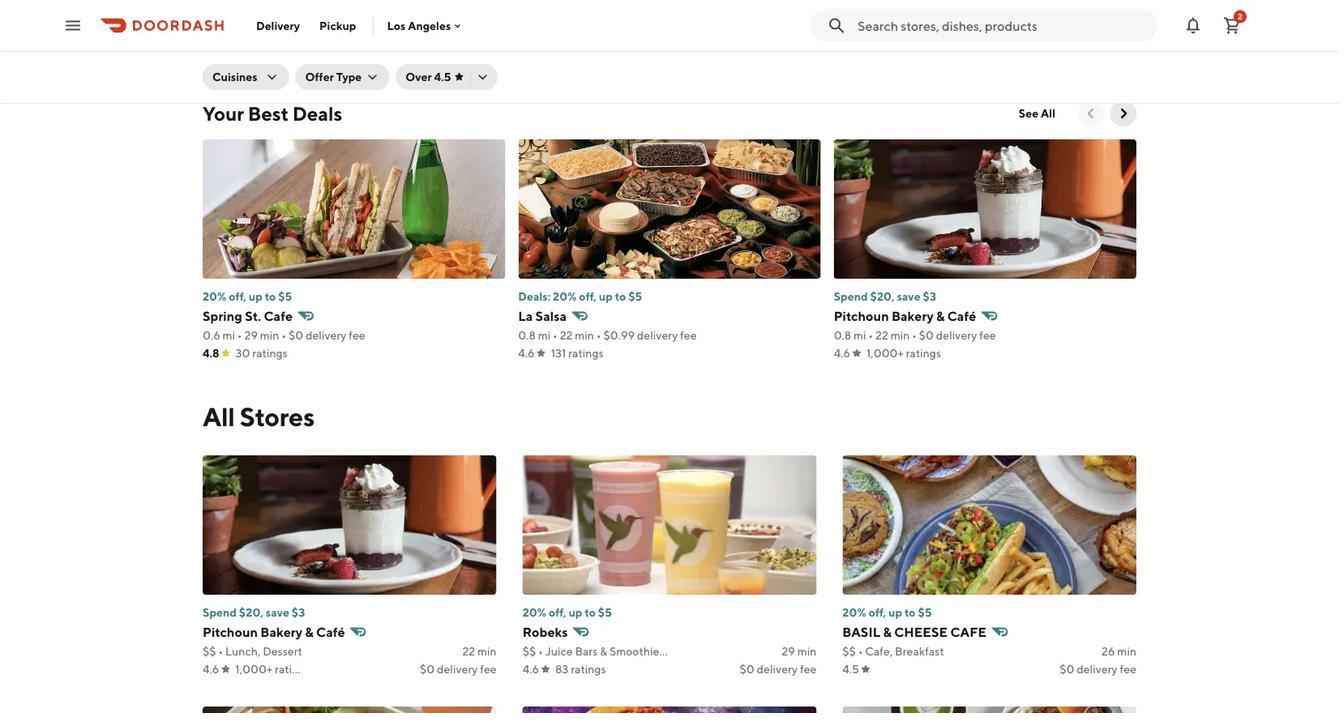 Task type: locate. For each thing, give the bounding box(es) containing it.
$$
[[203, 645, 216, 659], [523, 645, 536, 659], [843, 645, 856, 659]]

ratings down "0.6 mi • 29 min • $0 delivery fee"
[[252, 347, 288, 360]]

bakery for 1,000+
[[892, 309, 934, 324]]

1 vertical spatial 29
[[782, 645, 795, 659]]

0.8
[[518, 329, 536, 342], [834, 329, 852, 342]]

$$ for pitchoun bakery & café
[[203, 645, 216, 659]]

$0 delivery fee down 26
[[1060, 663, 1137, 676]]

up up st.
[[249, 290, 263, 303]]

2 $0 delivery fee from the left
[[740, 663, 817, 676]]

pitchoun up '0.8 mi • 22 min • $0 delivery fee'
[[834, 309, 889, 324]]

3 $0 delivery fee from the left
[[1060, 663, 1137, 676]]

$5 up $0.99
[[629, 290, 643, 303]]

$$ down robeks
[[523, 645, 536, 659]]

1 horizontal spatial all
[[1041, 107, 1056, 120]]

spend $20, save $3 up $$ • lunch, dessert
[[203, 606, 305, 620]]

4.5 right over
[[434, 70, 451, 84]]

to for spring st. cafe
[[265, 290, 276, 303]]

1 horizontal spatial save
[[897, 290, 921, 303]]

1 $0 delivery fee from the left
[[420, 663, 497, 676]]

$0
[[289, 329, 303, 342], [920, 329, 934, 342], [420, 663, 435, 676], [740, 663, 755, 676], [1060, 663, 1075, 676]]

$5 up cafe
[[278, 290, 292, 303]]

$0 delivery fee for cheese
[[1060, 663, 1137, 676]]

1,000+
[[867, 347, 904, 360], [235, 663, 273, 676]]

1 horizontal spatial $$
[[523, 645, 536, 659]]

22 for salsa
[[560, 329, 573, 342]]

min
[[260, 329, 279, 342], [575, 329, 594, 342], [891, 329, 910, 342], [478, 645, 497, 659], [798, 645, 817, 659], [1118, 645, 1137, 659]]

la
[[518, 309, 533, 324]]

spend for 1,000+
[[834, 290, 868, 303]]

1 horizontal spatial 22
[[560, 329, 573, 342]]

$$ down basil
[[843, 645, 856, 659]]

0 horizontal spatial mi
[[223, 329, 235, 342]]

ratings for st.
[[252, 347, 288, 360]]

up up the basil & cheese cafe
[[889, 606, 903, 620]]

0 horizontal spatial spend $20, save $3
[[203, 606, 305, 620]]

spend $20, save $3 for $0 delivery fee
[[203, 606, 305, 620]]

bakery
[[892, 309, 934, 324], [261, 625, 303, 640]]

juice
[[546, 645, 573, 659]]

lunch,
[[225, 645, 261, 659]]

4.6 left 131
[[518, 347, 535, 360]]

29 down st.
[[245, 329, 258, 342]]

20%
[[203, 290, 227, 303], [553, 290, 577, 303], [523, 606, 547, 620], [843, 606, 867, 620]]

1 vertical spatial spend $20, save $3
[[203, 606, 305, 620]]

bars
[[575, 645, 598, 659]]

$0 delivery fee
[[420, 663, 497, 676], [740, 663, 817, 676], [1060, 663, 1137, 676]]

over
[[406, 70, 432, 84]]

0 vertical spatial bakery
[[892, 309, 934, 324]]

1 horizontal spatial spend $20, save $3
[[834, 290, 937, 303]]

1 vertical spatial spend
[[203, 606, 237, 620]]

spend up lunch,
[[203, 606, 237, 620]]

0 vertical spatial save
[[897, 290, 921, 303]]

all left stores
[[203, 401, 235, 432]]

see
[[1019, 107, 1039, 120]]

2 horizontal spatial 22
[[876, 329, 889, 342]]

20% up basil
[[843, 606, 867, 620]]

0 horizontal spatial spend
[[203, 606, 237, 620]]

1 horizontal spatial pitchoun
[[834, 309, 889, 324]]

29
[[245, 329, 258, 342], [782, 645, 795, 659]]

pickup button
[[310, 13, 366, 39]]

1 vertical spatial pitchoun
[[203, 625, 258, 640]]

pitchoun bakery & café
[[834, 309, 977, 324], [203, 625, 345, 640]]

save up '0.8 mi • 22 min • $0 delivery fee'
[[897, 290, 921, 303]]

0.8 mi • 22 min • $0.99 delivery fee
[[518, 329, 697, 342]]

2 horizontal spatial mi
[[854, 329, 867, 342]]

spend $20, save $3 up '0.8 mi • 22 min • $0 delivery fee'
[[834, 290, 937, 303]]

off, up spring st. cafe
[[229, 290, 246, 303]]

to up $0.99
[[615, 290, 626, 303]]

0 horizontal spatial $20,
[[239, 606, 264, 620]]

off, for basil & cheese cafe
[[869, 606, 887, 620]]

20% up robeks
[[523, 606, 547, 620]]

0.6 mi • 29 min • $0 delivery fee
[[203, 329, 366, 342]]

1 vertical spatial 1,000+ ratings
[[235, 663, 310, 676]]

ratings down '0.8 mi • 22 min • $0 delivery fee'
[[906, 347, 942, 360]]

83 ratings
[[556, 663, 606, 676]]

1 vertical spatial save
[[266, 606, 289, 620]]

20% for spring st. cafe
[[203, 290, 227, 303]]

spend for $0
[[203, 606, 237, 620]]

0 horizontal spatial 0.8
[[518, 329, 536, 342]]

save up dessert
[[266, 606, 289, 620]]

1 horizontal spatial 4.5
[[843, 663, 860, 676]]

deals
[[293, 102, 342, 125]]

1,000+ ratings
[[867, 347, 942, 360], [235, 663, 310, 676]]

spend $20, save $3
[[834, 290, 937, 303], [203, 606, 305, 620]]

over 4.5 button
[[396, 64, 497, 90]]

cuisines
[[212, 70, 258, 84]]

notification bell image
[[1184, 16, 1204, 35]]

offer type
[[305, 70, 362, 84]]

20% up spring
[[203, 290, 227, 303]]

see all link
[[1010, 101, 1066, 127]]

deals: 20% off, up to $5
[[518, 290, 643, 303]]

spend
[[834, 290, 868, 303], [203, 606, 237, 620]]

$$ • cafe, breakfast
[[843, 645, 945, 659]]

café for 1,000+ ratings
[[948, 309, 977, 324]]

1 horizontal spatial mi
[[538, 329, 551, 342]]

fee
[[349, 329, 366, 342], [681, 329, 697, 342], [980, 329, 996, 342], [480, 663, 497, 676], [800, 663, 817, 676], [1120, 663, 1137, 676]]

pitchoun bakery & café for $0
[[203, 625, 345, 640]]

2 horizontal spatial $0 delivery fee
[[1060, 663, 1137, 676]]

30 ratings
[[236, 347, 288, 360]]

0 vertical spatial café
[[948, 309, 977, 324]]

26 min
[[1102, 645, 1137, 659]]

$20, for $0 delivery fee
[[239, 606, 264, 620]]

cuisines button
[[203, 64, 289, 90]]

los
[[387, 19, 406, 32]]

4.5 down basil
[[843, 663, 860, 676]]

0 vertical spatial all
[[1041, 107, 1056, 120]]

ratings down bars
[[571, 663, 606, 676]]

0 horizontal spatial $0 delivery fee
[[420, 663, 497, 676]]

spend $20, save $3 for 1,000+ ratings
[[834, 290, 937, 303]]

1,000+ down $$ • lunch, dessert
[[235, 663, 273, 676]]

&
[[937, 309, 945, 324], [305, 625, 314, 640], [884, 625, 892, 640], [600, 645, 608, 659]]

4.5
[[434, 70, 451, 84], [843, 663, 860, 676]]

to up bars
[[585, 606, 596, 620]]

0 horizontal spatial $$
[[203, 645, 216, 659]]

0 horizontal spatial 29
[[245, 329, 258, 342]]

1 vertical spatial $3
[[292, 606, 305, 620]]

1 vertical spatial pitchoun bakery & café
[[203, 625, 345, 640]]

1 horizontal spatial 1,000+ ratings
[[867, 347, 942, 360]]

$3 up '0.8 mi • 22 min • $0 delivery fee'
[[923, 290, 937, 303]]

pitchoun bakery & café up dessert
[[203, 625, 345, 640]]

pitchoun up lunch,
[[203, 625, 258, 640]]

pitchoun
[[834, 309, 889, 324], [203, 625, 258, 640]]

deals:
[[518, 290, 551, 303]]

$0 for pitchoun bakery & café
[[420, 663, 435, 676]]

0 vertical spatial pitchoun bakery & café
[[834, 309, 977, 324]]

off, for spring st. cafe
[[229, 290, 246, 303]]

dessert
[[263, 645, 302, 659]]

basil
[[843, 625, 881, 640]]

angeles
[[408, 19, 451, 32]]

all
[[1041, 107, 1056, 120], [203, 401, 235, 432]]

1 vertical spatial all
[[203, 401, 235, 432]]

0 vertical spatial 4.5
[[434, 70, 451, 84]]

30
[[236, 347, 250, 360]]

1 items, open order cart image
[[1223, 16, 1242, 35]]

off, for robeks
[[549, 606, 567, 620]]

1 0.8 from the left
[[518, 329, 536, 342]]

pickup
[[320, 19, 356, 32]]

3 mi from the left
[[854, 329, 867, 342]]

1 horizontal spatial 20% off, up to $5
[[523, 606, 612, 620]]

1,000+ ratings down dessert
[[235, 663, 310, 676]]

1 $$ from the left
[[203, 645, 216, 659]]

1 vertical spatial 4.5
[[843, 663, 860, 676]]

1 vertical spatial 1,000+
[[235, 663, 273, 676]]

$$ left lunch,
[[203, 645, 216, 659]]

1 horizontal spatial pitchoun bakery & café
[[834, 309, 977, 324]]

café
[[948, 309, 977, 324], [316, 625, 345, 640]]

1 horizontal spatial 29
[[782, 645, 795, 659]]

bowls
[[695, 645, 726, 659]]

mi
[[223, 329, 235, 342], [538, 329, 551, 342], [854, 329, 867, 342]]

st.
[[245, 309, 261, 324]]

0 horizontal spatial save
[[266, 606, 289, 620]]

$3 for 1,000+ ratings
[[923, 290, 937, 303]]

1 horizontal spatial spend
[[834, 290, 868, 303]]

delivery
[[306, 329, 347, 342], [637, 329, 678, 342], [937, 329, 978, 342], [437, 663, 478, 676], [757, 663, 798, 676], [1077, 663, 1118, 676]]

$3 up dessert
[[292, 606, 305, 620]]

off,
[[229, 290, 246, 303], [579, 290, 597, 303], [549, 606, 567, 620], [869, 606, 887, 620]]

2 $$ from the left
[[523, 645, 536, 659]]

1 horizontal spatial $0 delivery fee
[[740, 663, 817, 676]]

ratings right 131
[[569, 347, 604, 360]]

up up bars
[[569, 606, 583, 620]]

20% for basil & cheese cafe
[[843, 606, 867, 620]]

$0 delivery fee down 22 min
[[420, 663, 497, 676]]

20% off, up to $5 up robeks
[[523, 606, 612, 620]]

0 horizontal spatial pitchoun bakery & café
[[203, 625, 345, 640]]

0.8 for la
[[518, 329, 536, 342]]

0 vertical spatial $20,
[[871, 290, 895, 303]]

$5 up cheese
[[918, 606, 932, 620]]

2 horizontal spatial $$
[[843, 645, 856, 659]]

$0 for robeks
[[740, 663, 755, 676]]

1,000+ ratings down '0.8 mi • 22 min • $0 delivery fee'
[[867, 347, 942, 360]]

to
[[265, 290, 276, 303], [615, 290, 626, 303], [585, 606, 596, 620], [905, 606, 916, 620]]

$20, up '0.8 mi • 22 min • $0 delivery fee'
[[871, 290, 895, 303]]

spend up '0.8 mi • 22 min • $0 delivery fee'
[[834, 290, 868, 303]]

•
[[237, 329, 242, 342], [282, 329, 286, 342], [553, 329, 558, 342], [597, 329, 601, 342], [869, 329, 874, 342], [912, 329, 917, 342], [218, 645, 223, 659], [538, 645, 543, 659], [859, 645, 863, 659]]

off, up 0.8 mi • 22 min • $0.99 delivery fee
[[579, 290, 597, 303]]

0 horizontal spatial pitchoun
[[203, 625, 258, 640]]

22
[[560, 329, 573, 342], [876, 329, 889, 342], [463, 645, 475, 659]]

$5 up $$ • juice bars & smoothies, acai bowls
[[598, 606, 612, 620]]

bakery up '0.8 mi • 22 min • $0 delivery fee'
[[892, 309, 934, 324]]

131 ratings
[[551, 347, 604, 360]]

previous button of carousel image
[[1083, 105, 1100, 122]]

29 right the "bowls"
[[782, 645, 795, 659]]

to for basil & cheese cafe
[[905, 606, 916, 620]]

$$ • juice bars & smoothies, acai bowls
[[523, 645, 726, 659]]

$20,
[[871, 290, 895, 303], [239, 606, 264, 620]]

1 horizontal spatial $3
[[923, 290, 937, 303]]

20% off, up to $5
[[203, 290, 292, 303], [523, 606, 612, 620], [843, 606, 932, 620]]

1 horizontal spatial $20,
[[871, 290, 895, 303]]

0 horizontal spatial all
[[203, 401, 235, 432]]

20% off, up to $5 up basil
[[843, 606, 932, 620]]

1 vertical spatial $20,
[[239, 606, 264, 620]]

off, up basil
[[869, 606, 887, 620]]

your best deals link
[[203, 101, 342, 127]]

0 horizontal spatial bakery
[[261, 625, 303, 640]]

1 horizontal spatial café
[[948, 309, 977, 324]]

1 horizontal spatial 0.8
[[834, 329, 852, 342]]

2 horizontal spatial 20% off, up to $5
[[843, 606, 932, 620]]

up
[[249, 290, 263, 303], [599, 290, 613, 303], [569, 606, 583, 620], [889, 606, 903, 620]]

1 vertical spatial bakery
[[261, 625, 303, 640]]

0 horizontal spatial 1,000+ ratings
[[235, 663, 310, 676]]

1 mi from the left
[[223, 329, 235, 342]]

$3
[[923, 290, 937, 303], [292, 606, 305, 620]]

1 vertical spatial café
[[316, 625, 345, 640]]

$5
[[278, 290, 292, 303], [629, 290, 643, 303], [598, 606, 612, 620], [918, 606, 932, 620]]

0.8 mi • 22 min • $0 delivery fee
[[834, 329, 996, 342]]

to up cafe
[[265, 290, 276, 303]]

0 vertical spatial spend $20, save $3
[[834, 290, 937, 303]]

bakery up dessert
[[261, 625, 303, 640]]

2 0.8 from the left
[[834, 329, 852, 342]]

pitchoun bakery & café up '0.8 mi • 22 min • $0 delivery fee'
[[834, 309, 977, 324]]

$5 for basil & cheese cafe
[[918, 606, 932, 620]]

1 horizontal spatial 1,000+
[[867, 347, 904, 360]]

to up the basil & cheese cafe
[[905, 606, 916, 620]]

$0 delivery fee down 29 min at right bottom
[[740, 663, 817, 676]]

0 vertical spatial pitchoun
[[834, 309, 889, 324]]

1,000+ down '0.8 mi • 22 min • $0 delivery fee'
[[867, 347, 904, 360]]

la salsa
[[518, 309, 567, 324]]

3 $$ from the left
[[843, 645, 856, 659]]

4.6 down $$ • lunch, dessert
[[203, 663, 219, 676]]

2 mi from the left
[[538, 329, 551, 342]]

$20, up $$ • lunch, dessert
[[239, 606, 264, 620]]

off, up robeks
[[549, 606, 567, 620]]

Store search: begin typing to search for stores available on DoorDash text field
[[858, 17, 1148, 34]]

order
[[232, 24, 264, 37]]

22 for bakery
[[876, 329, 889, 342]]

stores
[[240, 401, 315, 432]]

ratings
[[252, 347, 288, 360], [569, 347, 604, 360], [906, 347, 942, 360], [275, 663, 310, 676], [571, 663, 606, 676]]

0 horizontal spatial $3
[[292, 606, 305, 620]]

0 vertical spatial $3
[[923, 290, 937, 303]]

basil & cheese cafe
[[843, 625, 987, 640]]

all right see
[[1041, 107, 1056, 120]]

0 horizontal spatial café
[[316, 625, 345, 640]]

pitchoun for 1,000+
[[834, 309, 889, 324]]

20% off, up to $5 up spring st. cafe
[[203, 290, 292, 303]]

0 vertical spatial spend
[[834, 290, 868, 303]]

0 horizontal spatial 4.5
[[434, 70, 451, 84]]

1 horizontal spatial bakery
[[892, 309, 934, 324]]

0 horizontal spatial 20% off, up to $5
[[203, 290, 292, 303]]



Task type: describe. For each thing, give the bounding box(es) containing it.
order now button
[[222, 18, 298, 44]]

cheese
[[895, 625, 948, 640]]

$5 for robeks
[[598, 606, 612, 620]]

2 button
[[1217, 9, 1249, 42]]

order now
[[232, 24, 288, 37]]

open menu image
[[63, 16, 83, 35]]

delivery
[[256, 19, 300, 32]]

los angeles button
[[387, 19, 464, 32]]

up for basil & cheese cafe
[[889, 606, 903, 620]]

4.5 inside button
[[434, 70, 451, 84]]

smoothies,
[[610, 645, 667, 659]]

0 vertical spatial 29
[[245, 329, 258, 342]]

acai
[[670, 645, 693, 659]]

mi for pitchoun
[[854, 329, 867, 342]]

$20, for 1,000+ ratings
[[871, 290, 895, 303]]

$$ for robeks
[[523, 645, 536, 659]]

mi for la
[[538, 329, 551, 342]]

20% off, up to $5 for spring st. cafe
[[203, 290, 292, 303]]

delivery button
[[247, 13, 310, 39]]

4.8
[[203, 347, 219, 360]]

all stores
[[203, 401, 315, 432]]

up up 0.8 mi • 22 min • $0.99 delivery fee
[[599, 290, 613, 303]]

save for $0
[[266, 606, 289, 620]]

20% for robeks
[[523, 606, 547, 620]]

29 min
[[782, 645, 817, 659]]

save for 1,000+
[[897, 290, 921, 303]]

131
[[551, 347, 566, 360]]

0.6
[[203, 329, 220, 342]]

next button of carousel image
[[1116, 105, 1132, 122]]

$$ for basil & cheese cafe
[[843, 645, 856, 659]]

spring st. cafe
[[203, 309, 293, 324]]

22 min
[[463, 645, 497, 659]]

0.8 for pitchoun
[[834, 329, 852, 342]]

$0 delivery fee for &
[[420, 663, 497, 676]]

ratings for salsa
[[569, 347, 604, 360]]

over 4.5
[[406, 70, 451, 84]]

20% off, up to $5 for robeks
[[523, 606, 612, 620]]

best
[[248, 102, 289, 125]]

type
[[336, 70, 362, 84]]

all inside "link"
[[1041, 107, 1056, 120]]

your
[[203, 102, 244, 125]]

$0 for basil & cheese cafe
[[1060, 663, 1075, 676]]

0 horizontal spatial 1,000+
[[235, 663, 273, 676]]

$$ • lunch, dessert
[[203, 645, 302, 659]]

spring
[[203, 309, 242, 324]]

up for spring st. cafe
[[249, 290, 263, 303]]

café for $0 delivery fee
[[316, 625, 345, 640]]

26
[[1102, 645, 1116, 659]]

now
[[266, 24, 288, 37]]

0 horizontal spatial 22
[[463, 645, 475, 659]]

2
[[1238, 12, 1243, 21]]

offer
[[305, 70, 334, 84]]

20% up salsa
[[553, 290, 577, 303]]

your best deals
[[203, 102, 342, 125]]

ratings down dessert
[[275, 663, 310, 676]]

mi for spring
[[223, 329, 235, 342]]

cafe
[[951, 625, 987, 640]]

cafe,
[[866, 645, 893, 659]]

see all
[[1019, 107, 1056, 120]]

salsa
[[536, 309, 567, 324]]

up for robeks
[[569, 606, 583, 620]]

offer type button
[[296, 64, 389, 90]]

4.6 down '0.8 mi • 22 min • $0 delivery fee'
[[834, 347, 851, 360]]

$5 for spring st. cafe
[[278, 290, 292, 303]]

$3 for $0 delivery fee
[[292, 606, 305, 620]]

los angeles
[[387, 19, 451, 32]]

20% off, up to $5 for basil & cheese cafe
[[843, 606, 932, 620]]

$0.99
[[604, 329, 635, 342]]

to for robeks
[[585, 606, 596, 620]]

ratings for bakery
[[906, 347, 942, 360]]

4.6 left 83
[[523, 663, 539, 676]]

breakfast
[[895, 645, 945, 659]]

robeks
[[523, 625, 568, 640]]

83
[[556, 663, 569, 676]]

pitchoun for $0
[[203, 625, 258, 640]]

cafe
[[264, 309, 293, 324]]

pitchoun bakery & café for 1,000+
[[834, 309, 977, 324]]

0 vertical spatial 1,000+
[[867, 347, 904, 360]]

bakery for $0
[[261, 625, 303, 640]]

order now link
[[203, 0, 663, 81]]

0 vertical spatial 1,000+ ratings
[[867, 347, 942, 360]]



Task type: vqa. For each thing, say whether or not it's contained in the screenshot.


